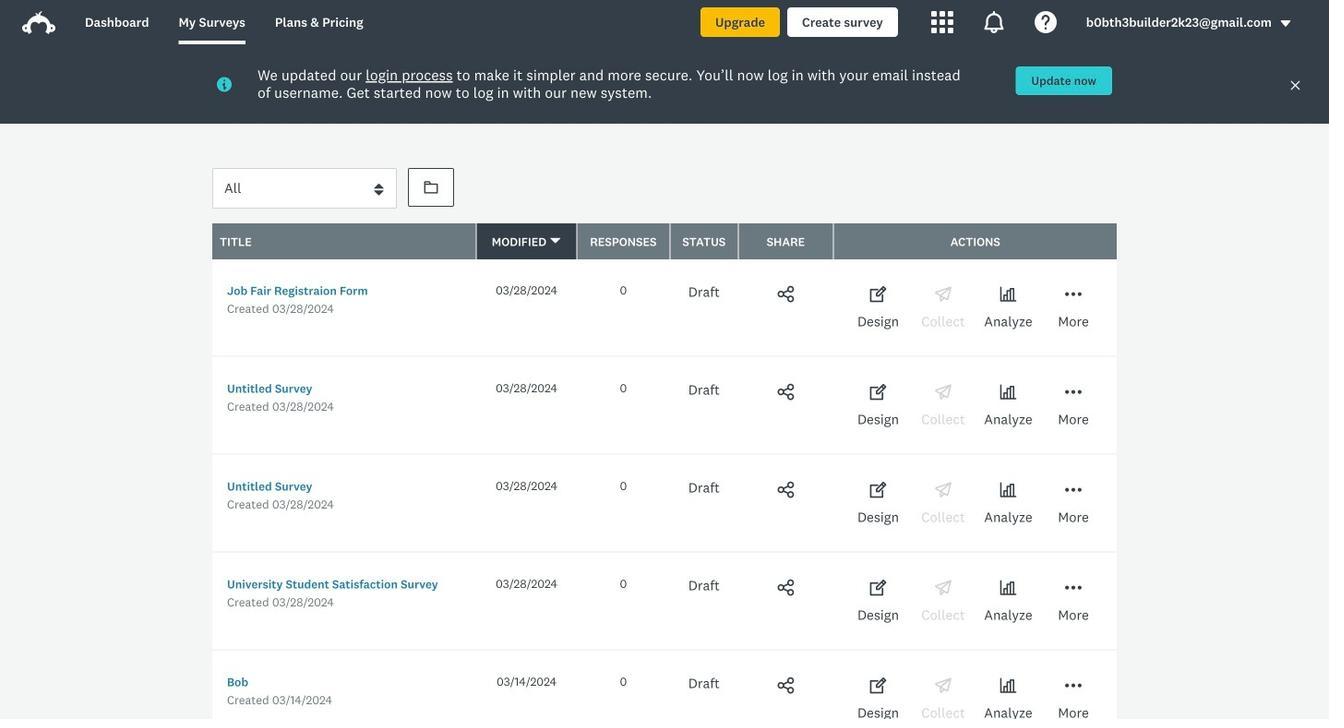 Task type: describe. For each thing, give the bounding box(es) containing it.
2 products icon image from the left
[[983, 11, 1005, 33]]

help icon image
[[1035, 11, 1057, 33]]

dropdown arrow image
[[1279, 17, 1292, 30]]

surveymonkey logo image
[[22, 11, 55, 34]]

x image
[[1290, 79, 1302, 91]]



Task type: vqa. For each thing, say whether or not it's contained in the screenshot.
option
no



Task type: locate. For each thing, give the bounding box(es) containing it.
products icon image
[[931, 11, 953, 33], [983, 11, 1005, 33]]

0 horizontal spatial products icon image
[[931, 11, 953, 33]]

1 products icon image from the left
[[931, 11, 953, 33]]

1 horizontal spatial products icon image
[[983, 11, 1005, 33]]



